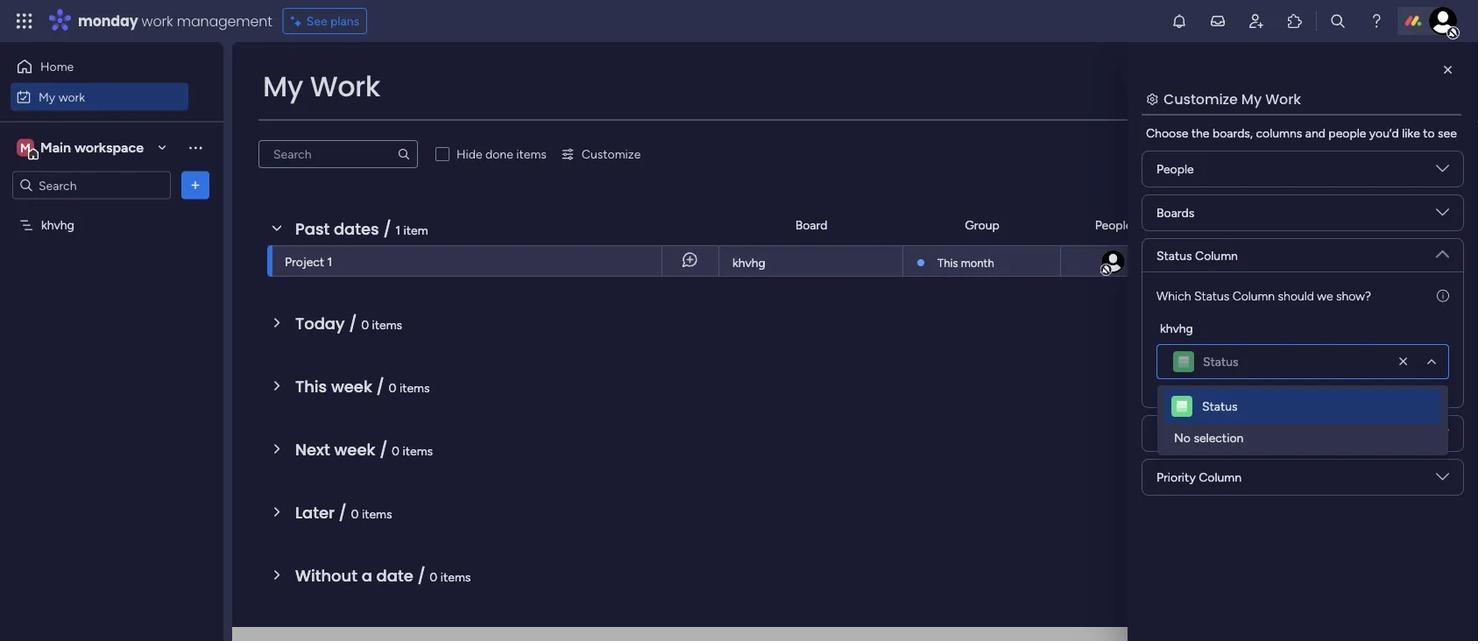 Task type: describe. For each thing, give the bounding box(es) containing it.
should
[[1278, 288, 1314, 303]]

/ up next week / 0 items
[[376, 376, 385, 398]]

options image
[[187, 177, 204, 194]]

plans
[[330, 14, 359, 28]]

0 horizontal spatial gary orlando image
[[1100, 249, 1127, 275]]

/ right date
[[418, 565, 426, 587]]

items inside without a date / 0 items
[[441, 570, 471, 585]]

later
[[295, 502, 335, 524]]

status inside khvhg "group"
[[1203, 354, 1239, 369]]

today
[[295, 312, 345, 335]]

0 inside this week / 0 items
[[389, 380, 397, 395]]

monday work management
[[78, 11, 272, 31]]

my inside main content
[[1242, 89, 1262, 109]]

working
[[1314, 255, 1359, 269]]

columns
[[1256, 126, 1303, 141]]

main content containing past dates /
[[232, 42, 1478, 642]]

dapulse dropdown down arrow image for priority column
[[1436, 471, 1450, 490]]

project 1
[[285, 254, 332, 269]]

my work
[[263, 67, 380, 106]]

work for monday
[[142, 11, 173, 31]]

it
[[1379, 255, 1386, 269]]

workspace image
[[17, 138, 34, 157]]

khvhg list box
[[0, 207, 223, 477]]

khvhg group
[[1157, 319, 1450, 379]]

management
[[177, 11, 272, 31]]

items right the done
[[516, 147, 547, 162]]

people
[[1329, 126, 1367, 141]]

week for next
[[334, 439, 376, 461]]

search everything image
[[1329, 12, 1347, 30]]

0 inside the today / 0 items
[[361, 317, 369, 332]]

this month
[[938, 256, 994, 270]]

khvhg inside list box
[[41, 218, 74, 233]]

date for date column
[[1157, 426, 1183, 441]]

date column
[[1157, 426, 1229, 441]]

hide
[[457, 147, 483, 162]]

select product image
[[16, 12, 33, 30]]

workspace options image
[[187, 139, 204, 156]]

hide done items
[[457, 147, 547, 162]]

nov 15, 09:00 am
[[1195, 254, 1287, 268]]

which status column should we show?
[[1157, 288, 1371, 303]]

0 inside next week / 0 items
[[392, 443, 400, 458]]

search image
[[397, 147, 411, 161]]

my work button
[[11, 83, 188, 111]]

0 horizontal spatial work
[[310, 67, 380, 106]]

/ right today
[[349, 312, 357, 335]]

1 vertical spatial people
[[1095, 218, 1133, 233]]

no selection
[[1174, 431, 1244, 446]]

workspace
[[74, 139, 144, 156]]

past dates / 1 item
[[295, 218, 428, 240]]

like
[[1402, 126, 1420, 141]]

customize my work
[[1164, 89, 1301, 109]]

home
[[40, 59, 74, 74]]

work for my
[[58, 89, 85, 104]]

boards,
[[1213, 126, 1253, 141]]

this for week
[[295, 376, 327, 398]]

my for my work
[[39, 89, 55, 104]]

help image
[[1368, 12, 1386, 30]]

we
[[1317, 288, 1333, 303]]

0 inside later / 0 items
[[351, 507, 359, 521]]

without
[[295, 565, 358, 587]]

items inside next week / 0 items
[[403, 443, 433, 458]]

see
[[306, 14, 327, 28]]

apps image
[[1287, 12, 1304, 30]]

inbox image
[[1209, 12, 1227, 30]]

done
[[486, 147, 513, 162]]

project
[[285, 254, 324, 269]]

past
[[295, 218, 330, 240]]

my work
[[39, 89, 85, 104]]

khvhg link
[[730, 246, 892, 278]]

items inside later / 0 items
[[362, 507, 392, 521]]

boards
[[1157, 206, 1195, 220]]



Task type: vqa. For each thing, say whether or not it's contained in the screenshot.
of
no



Task type: locate. For each thing, give the bounding box(es) containing it.
board
[[795, 218, 828, 233]]

this for month
[[938, 256, 958, 270]]

1 vertical spatial gary orlando image
[[1100, 249, 1127, 275]]

column for status column
[[1195, 248, 1238, 263]]

Search in workspace field
[[37, 175, 146, 195]]

without a date / 0 items
[[295, 565, 471, 587]]

/ right later
[[339, 502, 347, 524]]

1 dapulse dropdown down arrow image from the top
[[1436, 162, 1450, 182]]

status
[[1333, 218, 1368, 233], [1157, 248, 1192, 263], [1194, 288, 1230, 303], [1203, 354, 1239, 369], [1202, 399, 1238, 414]]

date
[[376, 565, 413, 587]]

date up 15,
[[1215, 218, 1241, 233]]

my down see plans button
[[263, 67, 303, 106]]

nov
[[1195, 254, 1217, 268]]

a
[[362, 565, 372, 587]]

v2 info image
[[1437, 287, 1450, 305]]

items inside the today / 0 items
[[372, 317, 402, 332]]

0 down this week / 0 items
[[392, 443, 400, 458]]

items down this week / 0 items
[[403, 443, 433, 458]]

this week / 0 items
[[295, 376, 430, 398]]

1 horizontal spatial this
[[938, 256, 958, 270]]

dapulse dropdown down arrow image for people
[[1436, 162, 1450, 182]]

home button
[[11, 53, 188, 81]]

customize
[[1164, 89, 1238, 109], [582, 147, 641, 162]]

1 vertical spatial work
[[58, 89, 85, 104]]

2 dapulse dropdown down arrow image from the top
[[1436, 206, 1450, 226]]

work right monday
[[142, 11, 173, 31]]

0 horizontal spatial khvhg
[[41, 218, 74, 233]]

my up boards,
[[1242, 89, 1262, 109]]

1 vertical spatial date
[[1157, 426, 1183, 441]]

work inside my work button
[[58, 89, 85, 104]]

my for my work
[[263, 67, 303, 106]]

my
[[263, 67, 303, 106], [1242, 89, 1262, 109], [39, 89, 55, 104]]

None search field
[[259, 140, 418, 168]]

items right date
[[441, 570, 471, 585]]

Filter dashboard by text search field
[[259, 140, 418, 168]]

item
[[404, 223, 428, 237]]

1
[[396, 223, 401, 237], [327, 254, 332, 269]]

this
[[938, 256, 958, 270], [295, 376, 327, 398]]

today / 0 items
[[295, 312, 402, 335]]

next week / 0 items
[[295, 439, 433, 461]]

0 vertical spatial khvhg
[[41, 218, 74, 233]]

workspace selection element
[[17, 137, 146, 160]]

gary orlando image right help icon
[[1429, 7, 1457, 35]]

show?
[[1336, 288, 1371, 303]]

my down home
[[39, 89, 55, 104]]

khvhg
[[41, 218, 74, 233], [733, 255, 766, 270], [1160, 321, 1193, 336]]

1 horizontal spatial work
[[142, 11, 173, 31]]

0 horizontal spatial 1
[[327, 254, 332, 269]]

customize inside button
[[582, 147, 641, 162]]

1 horizontal spatial khvhg
[[733, 255, 766, 270]]

1 horizontal spatial gary orlando image
[[1429, 7, 1457, 35]]

1 horizontal spatial date
[[1215, 218, 1241, 233]]

0 right date
[[430, 570, 438, 585]]

0
[[361, 317, 369, 332], [389, 380, 397, 395], [392, 443, 400, 458], [351, 507, 359, 521], [430, 570, 438, 585]]

m
[[20, 140, 31, 155]]

option
[[0, 209, 223, 213]]

0 up next week / 0 items
[[389, 380, 397, 395]]

work
[[142, 11, 173, 31], [58, 89, 85, 104]]

items
[[516, 147, 547, 162], [372, 317, 402, 332], [400, 380, 430, 395], [403, 443, 433, 458], [362, 507, 392, 521], [441, 570, 471, 585]]

1 horizontal spatial work
[[1266, 89, 1301, 109]]

people left the boards
[[1095, 218, 1133, 233]]

monday
[[78, 11, 138, 31]]

notifications image
[[1171, 12, 1188, 30]]

working on it
[[1314, 255, 1386, 269]]

0 vertical spatial gary orlando image
[[1429, 7, 1457, 35]]

customize for customize
[[582, 147, 641, 162]]

dates
[[334, 218, 379, 240]]

this up next
[[295, 376, 327, 398]]

0 horizontal spatial people
[[1095, 218, 1133, 233]]

khvhg for khvhg "link"
[[733, 255, 766, 270]]

main workspace
[[40, 139, 144, 156]]

2 horizontal spatial khvhg
[[1160, 321, 1193, 336]]

work inside main content
[[1266, 89, 1301, 109]]

dapulse dropdown down arrow image for boards
[[1436, 206, 1450, 226]]

khvhg heading
[[1160, 319, 1193, 337]]

khvhg inside "group"
[[1160, 321, 1193, 336]]

3 dapulse dropdown down arrow image from the top
[[1436, 427, 1450, 447]]

customize for customize my work
[[1164, 89, 1238, 109]]

which
[[1157, 288, 1191, 303]]

customize button
[[554, 140, 648, 168]]

next
[[295, 439, 330, 461]]

no
[[1174, 431, 1191, 446]]

gary orlando image left v2 overdue deadline image at right top
[[1100, 249, 1127, 275]]

1 vertical spatial this
[[295, 376, 327, 398]]

am
[[1270, 254, 1287, 268]]

15,
[[1219, 254, 1233, 268]]

work up columns
[[1266, 89, 1301, 109]]

1 vertical spatial week
[[334, 439, 376, 461]]

4 dapulse dropdown down arrow image from the top
[[1436, 471, 1450, 490]]

main
[[40, 139, 71, 156]]

prior
[[1454, 218, 1478, 233]]

1 vertical spatial 1
[[327, 254, 332, 269]]

09:00
[[1236, 254, 1267, 268]]

/ left item
[[383, 218, 391, 240]]

my inside button
[[39, 89, 55, 104]]

invite members image
[[1248, 12, 1265, 30]]

2 horizontal spatial my
[[1242, 89, 1262, 109]]

2 vertical spatial khvhg
[[1160, 321, 1193, 336]]

khvhg inside "link"
[[733, 255, 766, 270]]

you'd
[[1370, 126, 1399, 141]]

1 inside past dates / 1 item
[[396, 223, 401, 237]]

dapulse dropdown down arrow image for date column
[[1436, 427, 1450, 447]]

v2 overdue deadline image
[[1173, 253, 1187, 269]]

work down the plans in the left top of the page
[[310, 67, 380, 106]]

1 horizontal spatial my
[[263, 67, 303, 106]]

1 horizontal spatial 1
[[396, 223, 401, 237]]

0 horizontal spatial my
[[39, 89, 55, 104]]

0 vertical spatial week
[[331, 376, 372, 398]]

1 right project
[[327, 254, 332, 269]]

and
[[1306, 126, 1326, 141]]

1 vertical spatial customize
[[582, 147, 641, 162]]

items up this week / 0 items
[[372, 317, 402, 332]]

items right later
[[362, 507, 392, 521]]

to
[[1423, 126, 1435, 141]]

dapulse dropdown down arrow image
[[1436, 241, 1450, 261]]

date up the priority
[[1157, 426, 1183, 441]]

items up next week / 0 items
[[400, 380, 430, 395]]

1 vertical spatial khvhg
[[733, 255, 766, 270]]

later / 0 items
[[295, 502, 392, 524]]

column for date column
[[1186, 426, 1229, 441]]

see
[[1438, 126, 1457, 141]]

see plans button
[[283, 8, 367, 34]]

month
[[961, 256, 994, 270]]

0 horizontal spatial customize
[[582, 147, 641, 162]]

selection
[[1194, 431, 1244, 446]]

0 vertical spatial people
[[1157, 162, 1194, 177]]

group
[[965, 218, 1000, 233]]

choose the boards, columns and people you'd like to see
[[1146, 126, 1457, 141]]

choose
[[1146, 126, 1189, 141]]

0 right later
[[351, 507, 359, 521]]

week right next
[[334, 439, 376, 461]]

/
[[383, 218, 391, 240], [349, 312, 357, 335], [376, 376, 385, 398], [380, 439, 388, 461], [339, 502, 347, 524], [418, 565, 426, 587]]

1 left item
[[396, 223, 401, 237]]

khvhg for khvhg "group"
[[1160, 321, 1193, 336]]

column
[[1195, 248, 1238, 263], [1233, 288, 1275, 303], [1186, 426, 1229, 441], [1199, 470, 1242, 485]]

priority column
[[1157, 470, 1242, 485]]

items inside this week / 0 items
[[400, 380, 430, 395]]

0 vertical spatial customize
[[1164, 89, 1238, 109]]

0 vertical spatial work
[[142, 11, 173, 31]]

0 vertical spatial date
[[1215, 218, 1241, 233]]

0 horizontal spatial work
[[58, 89, 85, 104]]

main content
[[232, 42, 1478, 642]]

people
[[1157, 162, 1194, 177], [1095, 218, 1133, 233]]

date
[[1215, 218, 1241, 233], [1157, 426, 1183, 441]]

column for priority column
[[1199, 470, 1242, 485]]

0 right today
[[361, 317, 369, 332]]

week
[[331, 376, 372, 398], [334, 439, 376, 461]]

0 horizontal spatial date
[[1157, 426, 1183, 441]]

the
[[1192, 126, 1210, 141]]

0 horizontal spatial this
[[295, 376, 327, 398]]

week down the today / 0 items
[[331, 376, 372, 398]]

on
[[1362, 255, 1376, 269]]

people down choose
[[1157, 162, 1194, 177]]

status column
[[1157, 248, 1238, 263]]

dapulse dropdown down arrow image
[[1436, 162, 1450, 182], [1436, 206, 1450, 226], [1436, 427, 1450, 447], [1436, 471, 1450, 490]]

date for date
[[1215, 218, 1241, 233]]

work down home
[[58, 89, 85, 104]]

0 inside without a date / 0 items
[[430, 570, 438, 585]]

this left month
[[938, 256, 958, 270]]

work
[[310, 67, 380, 106], [1266, 89, 1301, 109]]

1 horizontal spatial customize
[[1164, 89, 1238, 109]]

see plans
[[306, 14, 359, 28]]

0 vertical spatial this
[[938, 256, 958, 270]]

0 vertical spatial 1
[[396, 223, 401, 237]]

/ down this week / 0 items
[[380, 439, 388, 461]]

priority
[[1157, 470, 1196, 485]]

gary orlando image
[[1429, 7, 1457, 35], [1100, 249, 1127, 275]]

1 horizontal spatial people
[[1157, 162, 1194, 177]]

week for this
[[331, 376, 372, 398]]



